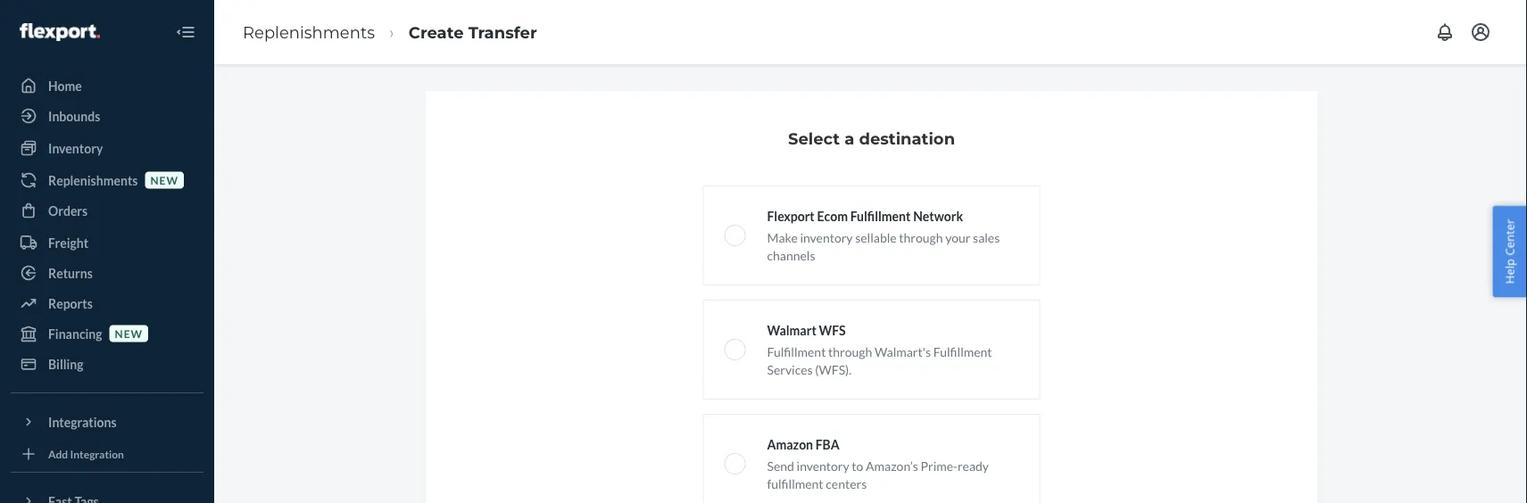 Task type: describe. For each thing, give the bounding box(es) containing it.
financing
[[48, 326, 102, 341]]

close navigation image
[[175, 21, 196, 43]]

services
[[767, 362, 813, 377]]

replenishments inside breadcrumbs navigation
[[243, 22, 375, 42]]

sales
[[973, 230, 1000, 245]]

home link
[[11, 71, 204, 100]]

select
[[788, 129, 840, 148]]

send
[[767, 458, 794, 474]]

create transfer
[[409, 22, 537, 42]]

create transfer link
[[409, 22, 537, 42]]

freight
[[48, 235, 88, 250]]

orders link
[[11, 196, 204, 225]]

center
[[1502, 219, 1518, 256]]

returns link
[[11, 259, 204, 287]]

your
[[945, 230, 971, 245]]

centers
[[826, 476, 867, 491]]

to
[[852, 458, 863, 474]]

integrations
[[48, 415, 117, 430]]

sellable
[[855, 230, 897, 245]]

1 vertical spatial replenishments
[[48, 173, 138, 188]]

(wfs).
[[815, 362, 852, 377]]

add
[[48, 448, 68, 461]]

breadcrumbs navigation
[[229, 6, 551, 58]]

inventory inside amazon fba send inventory to amazon's prime-ready fulfillment centers
[[797, 458, 849, 474]]

2 horizontal spatial fulfillment
[[933, 344, 992, 359]]

replenishments link
[[243, 22, 375, 42]]

walmart wfs fulfillment through walmart's fulfillment services (wfs).
[[767, 323, 992, 377]]

inbounds
[[48, 108, 100, 124]]

reports link
[[11, 289, 204, 318]]

new for replenishments
[[150, 174, 178, 186]]

flexport logo image
[[20, 23, 100, 41]]

inventory link
[[11, 134, 204, 162]]

walmart's
[[875, 344, 931, 359]]

integration
[[70, 448, 124, 461]]

help center button
[[1493, 206, 1527, 298]]

billing link
[[11, 350, 204, 378]]

help center
[[1502, 219, 1518, 284]]

make
[[767, 230, 798, 245]]

prime-
[[921, 458, 958, 474]]

wfs
[[819, 323, 846, 338]]



Task type: vqa. For each thing, say whether or not it's contained in the screenshot.
inventory in the Flexport Ecom Fulfillment Network Make inventory sellable through your sales channels
yes



Task type: locate. For each thing, give the bounding box(es) containing it.
through down the network
[[899, 230, 943, 245]]

network
[[913, 208, 963, 224]]

channels
[[767, 248, 815, 263]]

a
[[845, 129, 855, 148]]

replenishments
[[243, 22, 375, 42], [48, 173, 138, 188]]

inventory inside the flexport ecom fulfillment network make inventory sellable through your sales channels
[[800, 230, 853, 245]]

create
[[409, 22, 464, 42]]

0 vertical spatial new
[[150, 174, 178, 186]]

inventory
[[800, 230, 853, 245], [797, 458, 849, 474]]

inventory down fba
[[797, 458, 849, 474]]

amazon
[[767, 437, 813, 452]]

inbounds link
[[11, 102, 204, 130]]

orders
[[48, 203, 88, 218]]

walmart
[[767, 323, 817, 338]]

1 vertical spatial inventory
[[797, 458, 849, 474]]

help
[[1502, 259, 1518, 284]]

returns
[[48, 266, 93, 281]]

fulfillment for services
[[767, 344, 826, 359]]

through up '(wfs).' at bottom
[[828, 344, 872, 359]]

0 horizontal spatial fulfillment
[[767, 344, 826, 359]]

1 horizontal spatial new
[[150, 174, 178, 186]]

flexport ecom fulfillment network make inventory sellable through your sales channels
[[767, 208, 1000, 263]]

open account menu image
[[1470, 21, 1492, 43]]

0 vertical spatial replenishments
[[243, 22, 375, 42]]

1 vertical spatial new
[[115, 327, 143, 340]]

add integration link
[[11, 444, 204, 465]]

0 horizontal spatial replenishments
[[48, 173, 138, 188]]

1 horizontal spatial replenishments
[[243, 22, 375, 42]]

through
[[899, 230, 943, 245], [828, 344, 872, 359]]

1 horizontal spatial fulfillment
[[850, 208, 911, 224]]

fulfillment
[[850, 208, 911, 224], [767, 344, 826, 359], [933, 344, 992, 359]]

home
[[48, 78, 82, 93]]

0 vertical spatial inventory
[[800, 230, 853, 245]]

destination
[[859, 129, 955, 148]]

reports
[[48, 296, 93, 311]]

ecom
[[817, 208, 848, 224]]

flexport
[[767, 208, 815, 224]]

fulfillment up sellable on the top
[[850, 208, 911, 224]]

ready
[[958, 458, 989, 474]]

0 horizontal spatial through
[[828, 344, 872, 359]]

fulfillment up services
[[767, 344, 826, 359]]

fba
[[816, 437, 840, 452]]

1 vertical spatial through
[[828, 344, 872, 359]]

inventory
[[48, 141, 103, 156]]

transfer
[[468, 22, 537, 42]]

0 horizontal spatial new
[[115, 327, 143, 340]]

amazon's
[[866, 458, 918, 474]]

fulfillment for sellable
[[850, 208, 911, 224]]

1 horizontal spatial through
[[899, 230, 943, 245]]

new down reports link
[[115, 327, 143, 340]]

through inside the flexport ecom fulfillment network make inventory sellable through your sales channels
[[899, 230, 943, 245]]

integrations button
[[11, 408, 204, 436]]

0 vertical spatial through
[[899, 230, 943, 245]]

inventory down ecom
[[800, 230, 853, 245]]

billing
[[48, 357, 83, 372]]

fulfillment inside the flexport ecom fulfillment network make inventory sellable through your sales channels
[[850, 208, 911, 224]]

new for financing
[[115, 327, 143, 340]]

new
[[150, 174, 178, 186], [115, 327, 143, 340]]

through inside walmart wfs fulfillment through walmart's fulfillment services (wfs).
[[828, 344, 872, 359]]

amazon fba send inventory to amazon's prime-ready fulfillment centers
[[767, 437, 989, 491]]

select a destination
[[788, 129, 955, 148]]

fulfillment
[[767, 476, 824, 491]]

add integration
[[48, 448, 124, 461]]

fulfillment right walmart's
[[933, 344, 992, 359]]

new up orders link on the left of page
[[150, 174, 178, 186]]

open notifications image
[[1434, 21, 1456, 43]]

freight link
[[11, 229, 204, 257]]



